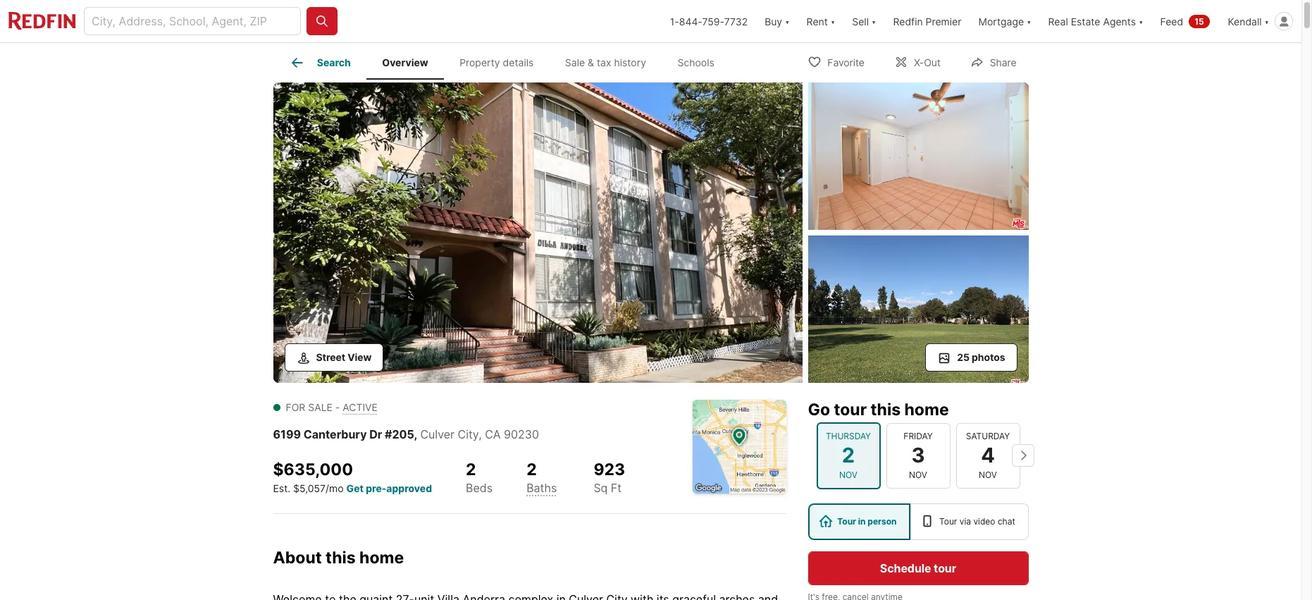 Task type: describe. For each thing, give the bounding box(es) containing it.
redfin premier button
[[885, 0, 971, 42]]

schedule
[[881, 561, 932, 575]]

active
[[343, 401, 378, 413]]

2 for 2 beds
[[466, 459, 476, 479]]

property details
[[460, 57, 534, 69]]

for sale - active
[[286, 401, 378, 413]]

real estate agents ▾ button
[[1040, 0, 1152, 42]]

baths
[[527, 481, 557, 495]]

923 sq ft
[[594, 459, 626, 495]]

video
[[974, 516, 996, 526]]

buy
[[765, 15, 783, 27]]

25 photos
[[958, 351, 1006, 363]]

25 photos button
[[926, 343, 1018, 371]]

ft
[[611, 481, 622, 495]]

buy ▾ button
[[757, 0, 799, 42]]

sell
[[853, 15, 869, 27]]

details
[[503, 57, 534, 69]]

sell ▾ button
[[844, 0, 885, 42]]

#205
[[385, 427, 414, 441]]

nov for 3
[[910, 469, 928, 480]]

x-out
[[914, 56, 941, 68]]

about this home
[[273, 548, 404, 568]]

sale
[[565, 57, 585, 69]]

tour via video chat
[[940, 516, 1016, 526]]

15
[[1195, 16, 1205, 26]]

x-
[[914, 56, 925, 68]]

tour via video chat option
[[911, 503, 1029, 540]]

City, Address, School, Agent, ZIP search field
[[84, 7, 301, 35]]

go
[[808, 399, 831, 419]]

7732
[[725, 15, 748, 27]]

thursday 2 nov
[[826, 431, 872, 480]]

844-
[[680, 15, 703, 27]]

in
[[859, 516, 866, 526]]

real estate agents ▾
[[1049, 15, 1144, 27]]

1 vertical spatial home
[[360, 548, 404, 568]]

rent ▾ button
[[799, 0, 844, 42]]

search
[[317, 57, 351, 69]]

rent ▾ button
[[807, 0, 836, 42]]

out
[[925, 56, 941, 68]]

mortgage ▾ button
[[971, 0, 1040, 42]]

buy ▾ button
[[765, 0, 790, 42]]

saturday
[[967, 431, 1011, 442]]

beds
[[466, 481, 493, 495]]

-
[[336, 401, 340, 413]]

real
[[1049, 15, 1069, 27]]

▾ for sell ▾
[[872, 15, 877, 27]]

6199
[[273, 427, 301, 441]]

sell ▾
[[853, 15, 877, 27]]

property details tab
[[444, 46, 550, 80]]

redfin premier
[[894, 15, 962, 27]]

street
[[316, 351, 346, 363]]

759-
[[703, 15, 725, 27]]

x-out button
[[883, 47, 953, 76]]

street view
[[316, 351, 372, 363]]

sale
[[308, 401, 333, 413]]

get
[[347, 482, 364, 494]]

favorite
[[828, 56, 865, 68]]

2 , from the left
[[479, 427, 482, 441]]

nov for 4
[[979, 469, 998, 480]]

0 vertical spatial home
[[905, 399, 950, 419]]

kendall
[[1229, 15, 1263, 27]]

friday
[[904, 431, 933, 442]]

sale & tax history
[[565, 57, 647, 69]]

90230
[[504, 427, 539, 441]]

city
[[458, 427, 479, 441]]

tax
[[597, 57, 612, 69]]

agents
[[1104, 15, 1137, 27]]

▾ for mortgage ▾
[[1027, 15, 1032, 27]]

6199 canterbury dr #205 , culver city , ca 90230
[[273, 427, 539, 441]]

3
[[912, 443, 926, 468]]

923
[[594, 459, 626, 479]]

history
[[614, 57, 647, 69]]

get pre-approved link
[[347, 482, 432, 494]]

&
[[588, 57, 594, 69]]



Task type: locate. For each thing, give the bounding box(es) containing it.
schools
[[678, 57, 715, 69]]

2 baths
[[527, 459, 557, 495]]

nov
[[840, 469, 858, 480], [910, 469, 928, 480], [979, 469, 998, 480]]

▾ right buy
[[786, 15, 790, 27]]

premier
[[926, 15, 962, 27]]

friday 3 nov
[[904, 431, 933, 480]]

2 horizontal spatial 2
[[843, 443, 855, 468]]

canterbury
[[304, 427, 367, 441]]

overview tab
[[367, 46, 444, 80]]

tour up thursday
[[834, 399, 867, 419]]

tour inside schedule tour "button"
[[934, 561, 957, 575]]

2 down thursday
[[843, 443, 855, 468]]

2 nov from the left
[[910, 469, 928, 480]]

culver
[[421, 427, 455, 441]]

approved
[[387, 482, 432, 494]]

▾ inside buy ▾ dropdown button
[[786, 15, 790, 27]]

2 ▾ from the left
[[831, 15, 836, 27]]

rent ▾
[[807, 15, 836, 27]]

dr
[[370, 427, 382, 441]]

None button
[[817, 423, 881, 489], [887, 423, 951, 488], [956, 423, 1021, 488], [817, 423, 881, 489], [887, 423, 951, 488], [956, 423, 1021, 488]]

▾ for kendall ▾
[[1265, 15, 1270, 27]]

real estate agents ▾ link
[[1049, 0, 1144, 42]]

tour left via
[[940, 516, 958, 526]]

baths link
[[527, 481, 557, 495]]

2 up baths link at left
[[527, 459, 537, 479]]

about
[[273, 548, 322, 568]]

pre-
[[366, 482, 387, 494]]

mortgage
[[979, 15, 1025, 27]]

tour left the in
[[838, 516, 857, 526]]

1 horizontal spatial 2
[[527, 459, 537, 479]]

$635,000 est. $5,057 /mo get pre-approved
[[273, 459, 432, 494]]

nov down 3
[[910, 469, 928, 480]]

1 ▾ from the left
[[786, 15, 790, 27]]

tour for go
[[834, 399, 867, 419]]

$5,057
[[293, 482, 326, 494]]

0 horizontal spatial this
[[326, 548, 356, 568]]

buy ▾
[[765, 15, 790, 27]]

$635,000
[[273, 459, 353, 479]]

property
[[460, 57, 500, 69]]

next image
[[1012, 444, 1035, 467]]

▾ right sell
[[872, 15, 877, 27]]

this right the about
[[326, 548, 356, 568]]

2 up the beds
[[466, 459, 476, 479]]

submit search image
[[315, 14, 329, 28]]

3 nov from the left
[[979, 469, 998, 480]]

1 , from the left
[[414, 427, 418, 441]]

tour for schedule
[[934, 561, 957, 575]]

nov down thursday
[[840, 469, 858, 480]]

map entry image
[[693, 399, 787, 493]]

▾ inside real estate agents ▾ link
[[1139, 15, 1144, 27]]

2 inside the 2 baths
[[527, 459, 537, 479]]

0 vertical spatial tour
[[834, 399, 867, 419]]

kendall ▾
[[1229, 15, 1270, 27]]

4
[[982, 443, 996, 468]]

tab list
[[273, 43, 742, 80]]

1 vertical spatial tour
[[934, 561, 957, 575]]

tour in person
[[838, 516, 897, 526]]

feed
[[1161, 15, 1184, 27]]

view
[[348, 351, 372, 363]]

1 horizontal spatial tour
[[934, 561, 957, 575]]

sell ▾ button
[[853, 0, 877, 42]]

2 inside '2 beds'
[[466, 459, 476, 479]]

chat
[[998, 516, 1016, 526]]

tour
[[838, 516, 857, 526], [940, 516, 958, 526]]

2 for 2 baths
[[527, 459, 537, 479]]

share button
[[959, 47, 1029, 76]]

▾ for buy ▾
[[786, 15, 790, 27]]

1 horizontal spatial ,
[[479, 427, 482, 441]]

0 horizontal spatial tour
[[838, 516, 857, 526]]

3 ▾ from the left
[[872, 15, 877, 27]]

nov inside thursday 2 nov
[[840, 469, 858, 480]]

1 horizontal spatial home
[[905, 399, 950, 419]]

tour
[[834, 399, 867, 419], [934, 561, 957, 575]]

home down pre- on the left of the page
[[360, 548, 404, 568]]

, left culver on the left bottom of page
[[414, 427, 418, 441]]

0 horizontal spatial nov
[[840, 469, 858, 480]]

1-
[[670, 15, 680, 27]]

share
[[991, 56, 1017, 68]]

1 horizontal spatial this
[[871, 399, 901, 419]]

nov inside friday 3 nov
[[910, 469, 928, 480]]

nov inside saturday 4 nov
[[979, 469, 998, 480]]

for
[[286, 401, 306, 413]]

tour for tour in person
[[838, 516, 857, 526]]

nov for 2
[[840, 469, 858, 480]]

1 tour from the left
[[838, 516, 857, 526]]

thursday
[[826, 431, 872, 442]]

1 nov from the left
[[840, 469, 858, 480]]

overview
[[382, 57, 428, 69]]

tab list containing search
[[273, 43, 742, 80]]

schedule tour button
[[808, 551, 1029, 585]]

redfin
[[894, 15, 923, 27]]

1 horizontal spatial nov
[[910, 469, 928, 480]]

1-844-759-7732
[[670, 15, 748, 27]]

this up thursday
[[871, 399, 901, 419]]

saturday 4 nov
[[967, 431, 1011, 480]]

2
[[843, 443, 855, 468], [466, 459, 476, 479], [527, 459, 537, 479]]

tour right schedule
[[934, 561, 957, 575]]

▾ inside rent ▾ dropdown button
[[831, 15, 836, 27]]

photos
[[972, 351, 1006, 363]]

search link
[[289, 54, 351, 71]]

1 vertical spatial this
[[326, 548, 356, 568]]

0 horizontal spatial home
[[360, 548, 404, 568]]

/mo
[[326, 482, 344, 494]]

1 horizontal spatial tour
[[940, 516, 958, 526]]

▾ right kendall
[[1265, 15, 1270, 27]]

tour for tour via video chat
[[940, 516, 958, 526]]

nov down 4
[[979, 469, 998, 480]]

▾ inside mortgage ▾ dropdown button
[[1027, 15, 1032, 27]]

5 ▾ from the left
[[1139, 15, 1144, 27]]

0 horizontal spatial ,
[[414, 427, 418, 441]]

25
[[958, 351, 970, 363]]

ca
[[485, 427, 501, 441]]

active link
[[343, 401, 378, 413]]

est.
[[273, 482, 291, 494]]

0 horizontal spatial tour
[[834, 399, 867, 419]]

▾ right rent
[[831, 15, 836, 27]]

schedule tour
[[881, 561, 957, 575]]

home up friday
[[905, 399, 950, 419]]

0 horizontal spatial 2
[[466, 459, 476, 479]]

2 horizontal spatial nov
[[979, 469, 998, 480]]

rent
[[807, 15, 828, 27]]

list box
[[808, 503, 1029, 540]]

6 ▾ from the left
[[1265, 15, 1270, 27]]

1-844-759-7732 link
[[670, 15, 748, 27]]

, left ca
[[479, 427, 482, 441]]

sale & tax history tab
[[550, 46, 662, 80]]

▾ right agents
[[1139, 15, 1144, 27]]

person
[[868, 516, 897, 526]]

2 inside thursday 2 nov
[[843, 443, 855, 468]]

tour in person option
[[808, 503, 911, 540]]

favorite button
[[796, 47, 877, 76]]

mortgage ▾ button
[[979, 0, 1032, 42]]

4 ▾ from the left
[[1027, 15, 1032, 27]]

list box containing tour in person
[[808, 503, 1029, 540]]

0 vertical spatial this
[[871, 399, 901, 419]]

6199 canterbury dr #205, culver city, ca 90230 image
[[273, 82, 803, 383], [808, 82, 1029, 230], [808, 235, 1029, 383]]

▾ inside sell ▾ dropdown button
[[872, 15, 877, 27]]

schools tab
[[662, 46, 731, 80]]

▾ right mortgage
[[1027, 15, 1032, 27]]

▾ for rent ▾
[[831, 15, 836, 27]]

sq
[[594, 481, 608, 495]]

estate
[[1072, 15, 1101, 27]]

street view button
[[285, 343, 384, 371]]

2 tour from the left
[[940, 516, 958, 526]]



Task type: vqa. For each thing, say whether or not it's contained in the screenshot.
bottommost this
yes



